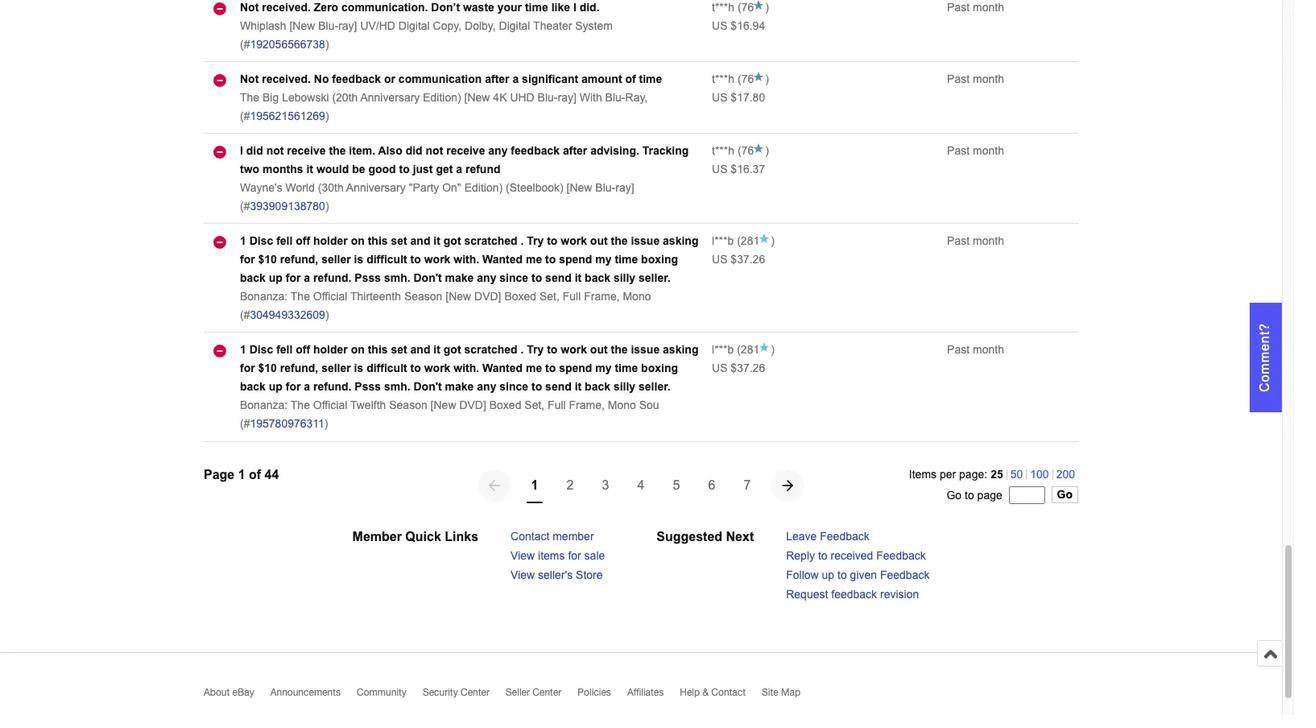 Task type: locate. For each thing, give the bounding box(es) containing it.
feedback left by buyer. element for bonanza: the official thirteenth season [new dvd] boxed set, full frame, mono (#
[[712, 235, 734, 247]]

4 past month element from the top
[[948, 235, 1005, 247]]

scratched for twelfth
[[464, 343, 518, 356]]

1 ( from the top
[[738, 1, 742, 14]]

full inside the bonanza: the official twelfth season [new dvd] boxed set, full frame, mono sou (#
[[548, 399, 566, 412]]

$10 for bonanza: the official thirteenth season [new dvd] boxed set, full frame, mono (#
[[258, 253, 277, 266]]

2 vertical spatial any
[[477, 380, 497, 393]]

1 us from the top
[[712, 19, 728, 32]]

contact
[[511, 530, 550, 543], [712, 687, 746, 698]]

76 for $16.37
[[742, 144, 754, 157]]

for up 195780976311 )
[[286, 380, 301, 393]]

policies link
[[578, 687, 627, 706]]

2 fell from the top
[[276, 343, 293, 356]]

3 t***h from the top
[[712, 144, 735, 157]]

feedback up (20th
[[332, 73, 381, 86]]

with. up the bonanza: the official twelfth season [new dvd] boxed set, full frame, mono sou (#
[[454, 362, 479, 375]]

3 ( from the top
[[738, 144, 742, 157]]

[new inside the big lebowski (20th anniversary edition) [new 4k uhd blu-ray] with blu-ray, (#
[[465, 91, 490, 104]]

0 horizontal spatial contact
[[511, 530, 550, 543]]

2 difficult from the top
[[367, 362, 407, 375]]

50
[[1011, 468, 1023, 481]]

psss up twelfth
[[355, 380, 381, 393]]

the inside the bonanza: the official twelfth season [new dvd] boxed set, full frame, mono sou (#
[[291, 399, 310, 412]]

off down 304949332609 )
[[296, 343, 310, 356]]

member quick links
[[353, 530, 479, 544]]

out for bonanza: the official twelfth season [new dvd] boxed set, full frame, mono sou (#
[[590, 343, 608, 356]]

don't up bonanza: the official thirteenth season [new dvd] boxed set, full frame, mono (#
[[414, 272, 442, 285]]

0 vertical spatial fell
[[276, 235, 293, 247]]

set, inside the bonanza: the official twelfth season [new dvd] boxed set, full frame, mono sou (#
[[525, 399, 545, 412]]

and down 'wayne's world (30th anniversary "party on" edition) (steelbook) [new blu-ray] (#'
[[411, 235, 431, 247]]

192056566738
[[250, 38, 325, 51]]

5 feedback left by buyer. element from the top
[[712, 343, 734, 356]]

the for bonanza: the official twelfth season [new dvd] boxed set, full frame, mono sou (#
[[611, 343, 628, 356]]

not for not received.  zero communication.  don't waste your time like i did.
[[240, 1, 259, 14]]

boxed inside bonanza: the official thirteenth season [new dvd] boxed set, full frame, mono (#
[[505, 290, 537, 303]]

1 vertical spatial i
[[240, 144, 243, 157]]

2 off from the top
[[296, 343, 310, 356]]

the big lebowski (20th anniversary edition) [new 4k uhd blu-ray] with blu-ray, (#
[[240, 91, 648, 123]]

a up 304949332609 )
[[304, 272, 310, 285]]

1 1 disc fell off holder on this set and it got scratched . try to work out the issue asking for $10 refund, seller is difficult to work with. wanted me to spend my time boxing back up for a refund. psss smh. don't make any since to send it back silly seller. element from the top
[[240, 235, 699, 285]]

0 horizontal spatial receive
[[287, 144, 326, 157]]

past month element for bonanza: the official twelfth season [new dvd] boxed set, full frame, mono sou (#
[[948, 343, 1005, 356]]

out for bonanza: the official thirteenth season [new dvd] boxed set, full frame, mono (#
[[590, 235, 608, 247]]

1 difficult from the top
[[367, 253, 407, 266]]

next
[[726, 530, 754, 544]]

1 1 disc fell off holder on this set and it got scratched . try to work out the issue asking for $10 refund, seller is difficult to work with. wanted me to spend my time boxing back up for a refund. psss smh. don't make any since to send it back silly seller. from the top
[[240, 235, 699, 285]]

since for thirteenth
[[500, 272, 529, 285]]

of left 44
[[249, 468, 261, 482]]

2 holder from the top
[[313, 343, 348, 356]]

season inside the bonanza: the official twelfth season [new dvd] boxed set, full frame, mono sou (#
[[389, 399, 428, 412]]

month for whiplash [new blu-ray] uv/hd digital copy, dolby, digital theater system (#
[[973, 1, 1005, 14]]

received. up big
[[262, 73, 311, 86]]

bonanza: the official thirteenth season [new dvd] boxed set, full frame, mono (#
[[240, 290, 651, 322]]

mono for bonanza: the official thirteenth season [new dvd] boxed set, full frame, mono (#
[[623, 290, 651, 303]]

1 vertical spatial set,
[[525, 399, 545, 412]]

$37.26 for bonanza: the official twelfth season [new dvd] boxed set, full frame, mono sou (#
[[731, 362, 766, 375]]

1 boxing from the top
[[641, 253, 678, 266]]

month
[[973, 1, 1005, 14], [973, 73, 1005, 86], [973, 144, 1005, 157], [973, 235, 1005, 247], [973, 343, 1005, 356]]

1 vertical spatial bonanza:
[[240, 399, 288, 412]]

community link
[[357, 687, 423, 706]]

is up thirteenth
[[354, 253, 364, 266]]

0 vertical spatial feedback
[[820, 530, 870, 543]]

dvd] inside bonanza: the official thirteenth season [new dvd] boxed set, full frame, mono (#
[[475, 290, 502, 303]]

bonanza: inside the bonanza: the official twelfth season [new dvd] boxed set, full frame, mono sou (#
[[240, 399, 288, 412]]

1 disc fell off holder on this set and it got scratched . try to work out the issue asking for $10 refund, seller is difficult to work with. wanted me to spend my time boxing back up for a refund. psss smh. don't make any since to send it back silly seller. element
[[240, 235, 699, 285], [240, 343, 699, 393]]

don't for thirteenth
[[414, 272, 442, 285]]

go down 200 button
[[1057, 489, 1073, 501]]

for inside the contact member view items for sale view seller's store
[[568, 549, 581, 562]]

0 vertical spatial 1 disc fell off holder on this set and it got scratched . try to work out the issue asking for $10 refund, seller is difficult to work with. wanted me to spend my time boxing back up for a refund. psss smh. don't make any since to send it back silly seller.
[[240, 235, 699, 285]]

2 vertical spatial ( 76
[[735, 144, 754, 157]]

feedback down follow up to given feedback link
[[832, 588, 877, 601]]

edition) inside 'wayne's world (30th anniversary "party on" edition) (steelbook) [new blu-ray] (#'
[[465, 181, 503, 194]]

seller up twelfth
[[322, 362, 351, 375]]

scratched down the (steelbook)
[[464, 235, 518, 247]]

mono inside bonanza: the official thirteenth season [new dvd] boxed set, full frame, mono (#
[[623, 290, 651, 303]]

silly for bonanza: the official twelfth season [new dvd] boxed set, full frame, mono sou (#
[[614, 380, 636, 393]]

[new inside whiplash [new blu-ray] uv/hd digital copy, dolby, digital theater system (#
[[290, 19, 315, 32]]

theater
[[533, 19, 572, 32]]

official up 304949332609 )
[[313, 290, 348, 303]]

76 up $16.94
[[742, 1, 754, 14]]

reply to received feedback link
[[786, 549, 926, 562]]

this for twelfth
[[368, 343, 388, 356]]

0 vertical spatial the
[[329, 144, 346, 157]]

0 vertical spatial up
[[269, 272, 283, 285]]

76 up the $17.80
[[742, 73, 754, 86]]

1 t***h from the top
[[712, 1, 735, 14]]

with.
[[454, 253, 479, 266], [454, 362, 479, 375]]

1 vertical spatial disc
[[249, 343, 273, 356]]

follow up to given feedback link
[[786, 569, 930, 582]]

up right follow
[[822, 569, 835, 582]]

1 vertical spatial asking
[[663, 343, 699, 356]]

bonanza: for 304949332609
[[240, 290, 288, 303]]

1 me from the top
[[526, 253, 542, 266]]

44
[[265, 468, 279, 482]]

also
[[378, 144, 403, 157]]

with. up bonanza: the official thirteenth season [new dvd] boxed set, full frame, mono (#
[[454, 253, 479, 266]]

0 vertical spatial since
[[500, 272, 529, 285]]

official inside the bonanza: the official twelfth season [new dvd] boxed set, full frame, mono sou (#
[[313, 399, 348, 412]]

2 seller. from the top
[[639, 380, 671, 393]]

2 t***h from the top
[[712, 73, 735, 86]]

edition) inside the big lebowski (20th anniversary edition) [new 4k uhd blu-ray] with blu-ray, (#
[[423, 91, 461, 104]]

bonanza: inside bonanza: the official thirteenth season [new dvd] boxed set, full frame, mono (#
[[240, 290, 288, 303]]

2 ( from the top
[[738, 73, 742, 86]]

1 spend from the top
[[559, 253, 593, 266]]

0 vertical spatial make
[[445, 272, 474, 285]]

not up months
[[266, 144, 284, 157]]

feedback left by buyer. element for wayne's world (30th anniversary "party on" edition) (steelbook) [new blu-ray] (#
[[712, 144, 735, 157]]

0 vertical spatial after
[[485, 73, 510, 86]]

i did not receive the item.  also did not receive any feedback after advising.  tracking two months it would be good to just get a refund element
[[240, 144, 689, 176]]

difficult up twelfth
[[367, 362, 407, 375]]

4 ( from the top
[[737, 235, 741, 247]]

disc down 304949332609
[[249, 343, 273, 356]]

2 button
[[553, 468, 588, 504]]

1 disc fell off holder on this set and it got scratched . try to work out the issue asking for $10 refund, seller is difficult to work with. wanted me to spend my time boxing back up for a refund. psss smh. don't make any since to send it back silly seller. up the bonanza: the official twelfth season [new dvd] boxed set, full frame, mono sou (#
[[240, 343, 699, 393]]

1 vertical spatial spend
[[559, 362, 593, 375]]

5 past from the top
[[948, 343, 970, 356]]

0 vertical spatial got
[[444, 235, 461, 247]]

0 vertical spatial ( 76
[[735, 1, 754, 14]]

1 vertical spatial since
[[500, 380, 529, 393]]

1 vertical spatial 1 disc fell off holder on this set and it got scratched . try to work out the issue asking for $10 refund, seller is difficult to work with. wanted me to spend my time boxing back up for a refund. psss smh. don't make any since to send it back silly seller.
[[240, 343, 699, 393]]

1 vertical spatial the
[[291, 290, 310, 303]]

0 vertical spatial boxed
[[505, 290, 537, 303]]

3 ( 76 from the top
[[735, 144, 754, 157]]

navigation
[[479, 468, 804, 504]]

304949332609
[[250, 309, 325, 322]]

for down member
[[568, 549, 581, 562]]

2 set from the top
[[391, 343, 407, 356]]

4k
[[493, 91, 507, 104]]

feedback
[[332, 73, 381, 86], [511, 144, 560, 157], [832, 588, 877, 601]]

boxed inside the bonanza: the official twelfth season [new dvd] boxed set, full frame, mono sou (#
[[490, 399, 522, 412]]

past for the big lebowski (20th anniversary edition) [new 4k uhd blu-ray] with blu-ray, (#
[[948, 73, 970, 86]]

with. for thirteenth
[[454, 253, 479, 266]]

any up refund
[[488, 144, 508, 157]]

1 vertical spatial don't
[[414, 380, 442, 393]]

2 got from the top
[[444, 343, 461, 356]]

mono
[[623, 290, 651, 303], [608, 399, 636, 412]]

2 issue from the top
[[631, 343, 660, 356]]

scratched down bonanza: the official thirteenth season [new dvd] boxed set, full frame, mono (#
[[464, 343, 518, 356]]

wanted for thirteenth
[[483, 253, 523, 266]]

us $16.94
[[712, 19, 766, 32]]

1 fell from the top
[[276, 235, 293, 247]]

center right seller
[[533, 687, 562, 698]]

1 refund, from the top
[[280, 253, 318, 266]]

official inside bonanza: the official thirteenth season [new dvd] boxed set, full frame, mono (#
[[313, 290, 348, 303]]

1 make from the top
[[445, 272, 474, 285]]

1 vertical spatial psss
[[355, 380, 381, 393]]

1 vertical spatial received.
[[262, 73, 311, 86]]

to
[[399, 163, 410, 176], [547, 235, 558, 247], [411, 253, 421, 266], [545, 253, 556, 266], [532, 272, 542, 285], [547, 343, 558, 356], [411, 362, 421, 375], [545, 362, 556, 375], [532, 380, 542, 393], [965, 489, 975, 501], [818, 549, 828, 562], [838, 569, 847, 582]]

not received.  no feedback or communication after a significant amount of time
[[240, 73, 663, 86]]

a
[[513, 73, 519, 86], [456, 163, 463, 176], [304, 272, 310, 285], [304, 380, 310, 393]]

quick
[[406, 530, 441, 544]]

advising.
[[591, 144, 640, 157]]

make for twelfth
[[445, 380, 474, 393]]

1 vertical spatial issue
[[631, 343, 660, 356]]

0 vertical spatial my
[[596, 253, 612, 266]]

$10
[[258, 253, 277, 266], [258, 362, 277, 375]]

a inside i did not receive the item.  also did not receive any feedback after advising.  tracking two months it would be good to just get a refund
[[456, 163, 463, 176]]

1 . from the top
[[521, 235, 524, 247]]

1 vertical spatial seller
[[322, 362, 351, 375]]

full
[[563, 290, 581, 303], [548, 399, 566, 412]]

back
[[240, 272, 266, 285], [585, 272, 611, 285], [240, 380, 266, 393], [585, 380, 611, 393]]

bonanza: up 195780976311 link
[[240, 399, 288, 412]]

seller for thirteenth
[[322, 253, 351, 266]]

blu- down amount at the top left
[[606, 91, 626, 104]]

2 vertical spatial the
[[291, 399, 310, 412]]

seller center link
[[506, 687, 578, 706]]

security center
[[423, 687, 490, 698]]

(30th
[[318, 181, 344, 194]]

1 horizontal spatial of
[[626, 73, 636, 86]]

1 on from the top
[[351, 235, 365, 247]]

ray,
[[626, 91, 648, 104]]

it
[[306, 163, 313, 176], [434, 235, 441, 247], [575, 272, 582, 285], [434, 343, 441, 356], [575, 380, 582, 393]]

us for whiplash [new blu-ray] uv/hd digital copy, dolby, digital theater system (#
[[712, 19, 728, 32]]

set, for bonanza: the official twelfth season [new dvd] boxed set, full frame, mono sou (#
[[525, 399, 545, 412]]

4 month from the top
[[973, 235, 1005, 247]]

1 vertical spatial contact
[[712, 687, 746, 698]]

psss up thirteenth
[[355, 272, 381, 285]]

281 for bonanza: the official twelfth season [new dvd] boxed set, full frame, mono sou (#
[[741, 343, 760, 356]]

fell down 304949332609
[[276, 343, 293, 356]]

( for the big lebowski (20th anniversary edition) [new 4k uhd blu-ray] with blu-ray, (#
[[738, 73, 742, 86]]

i right 'like'
[[574, 1, 577, 14]]

[new inside 'wayne's world (30th anniversary "party on" edition) (steelbook) [new blu-ray] (#'
[[567, 181, 593, 194]]

blu- down significant
[[538, 91, 558, 104]]

3 (# from the top
[[240, 200, 250, 213]]

on down thirteenth
[[351, 343, 365, 356]]

full for bonanza: the official twelfth season [new dvd] boxed set, full frame, mono sou (#
[[548, 399, 566, 412]]

$10 for bonanza: the official twelfth season [new dvd] boxed set, full frame, mono sou (#
[[258, 362, 277, 375]]

ray] inside the big lebowski (20th anniversary edition) [new 4k uhd blu-ray] with blu-ray, (#
[[558, 91, 577, 104]]

after inside i did not receive the item.  also did not receive any feedback after advising.  tracking two months it would be good to just get a refund
[[563, 144, 588, 157]]

1 vertical spatial view
[[511, 569, 535, 582]]

frame, inside the bonanza: the official twelfth season [new dvd] boxed set, full frame, mono sou (#
[[569, 399, 605, 412]]

0 vertical spatial silly
[[614, 272, 636, 285]]

0 vertical spatial try
[[527, 235, 544, 247]]

0 vertical spatial ( 281
[[734, 235, 760, 247]]

up up 195780976311 link
[[269, 380, 283, 393]]

1 inside '1' button
[[531, 479, 539, 492]]

contact up items
[[511, 530, 550, 543]]

items
[[909, 468, 937, 481]]

1 not from the top
[[240, 1, 259, 14]]

1 view from the top
[[511, 549, 535, 562]]

bonanza: the official twelfth season [new dvd] boxed set, full frame, mono sou (#
[[240, 399, 659, 430]]

5 us from the top
[[712, 362, 728, 375]]

about ebay link
[[204, 687, 270, 706]]

1 vertical spatial season
[[389, 399, 428, 412]]

304949332609 link
[[250, 309, 325, 322]]

refund. up twelfth
[[313, 380, 352, 393]]

anniversary inside 'wayne's world (30th anniversary "party on" edition) (steelbook) [new blu-ray] (#'
[[346, 181, 406, 194]]

twelfth
[[350, 399, 386, 412]]

page
[[978, 489, 1003, 501]]

1 issue from the top
[[631, 235, 660, 247]]

digital down the your
[[499, 19, 531, 32]]

season inside bonanza: the official thirteenth season [new dvd] boxed set, full frame, mono (#
[[404, 290, 443, 303]]

( 76 up the $17.80
[[735, 73, 754, 86]]

$10 down 393909138780 link
[[258, 253, 277, 266]]

my for bonanza: the official thirteenth season [new dvd] boxed set, full frame, mono (#
[[596, 253, 612, 266]]

to inside i did not receive the item.  also did not receive any feedback after advising.  tracking two months it would be good to just get a refund
[[399, 163, 410, 176]]

wanted up bonanza: the official thirteenth season [new dvd] boxed set, full frame, mono (#
[[483, 253, 523, 266]]

center for seller center
[[533, 687, 562, 698]]

2 since from the top
[[500, 380, 529, 393]]

1 center from the left
[[461, 687, 490, 698]]

2 1 disc fell off holder on this set and it got scratched . try to work out the issue asking for $10 refund, seller is difficult to work with. wanted me to spend my time boxing back up for a refund. psss smh. don't make any since to send it back silly seller. element from the top
[[240, 343, 699, 393]]

1 vertical spatial send
[[545, 380, 572, 393]]

page 1 of 44
[[204, 468, 279, 482]]

the
[[329, 144, 346, 157], [611, 235, 628, 247], [611, 343, 628, 356]]

1 psss from the top
[[355, 272, 381, 285]]

get
[[436, 163, 453, 176]]

1 vertical spatial $37.26
[[731, 362, 766, 375]]

2 vertical spatial the
[[611, 343, 628, 356]]

1 disc from the top
[[249, 235, 273, 247]]

set, inside bonanza: the official thirteenth season [new dvd] boxed set, full frame, mono (#
[[540, 290, 560, 303]]

spend for bonanza: the official thirteenth season [new dvd] boxed set, full frame, mono (#
[[559, 253, 593, 266]]

1 my from the top
[[596, 253, 612, 266]]

good
[[369, 163, 396, 176]]

fell down 393909138780 link
[[276, 235, 293, 247]]

policies
[[578, 687, 611, 698]]

set for twelfth
[[391, 343, 407, 356]]

3 feedback left by buyer. element from the top
[[712, 144, 735, 157]]

281
[[741, 235, 760, 247], [741, 343, 760, 356]]

0 vertical spatial with.
[[454, 253, 479, 266]]

2 month from the top
[[973, 73, 1005, 86]]

1 set from the top
[[391, 235, 407, 247]]

feedback inside i did not receive the item.  also did not receive any feedback after advising.  tracking two months it would be good to just get a refund
[[511, 144, 560, 157]]

dvd]
[[475, 290, 502, 303], [460, 399, 486, 412]]

0 vertical spatial is
[[354, 253, 364, 266]]

1 silly from the top
[[614, 272, 636, 285]]

1 vertical spatial make
[[445, 380, 474, 393]]

1 us $37.26 from the top
[[712, 253, 766, 266]]

2 did from the left
[[406, 144, 423, 157]]

main content
[[204, 0, 1283, 627]]

(# inside whiplash [new blu-ray] uv/hd digital copy, dolby, digital theater system (#
[[240, 38, 250, 51]]

0 vertical spatial not
[[240, 1, 259, 14]]

$17.80
[[731, 91, 766, 104]]

76
[[742, 1, 754, 14], [742, 73, 754, 86], [742, 144, 754, 157]]

1 horizontal spatial go
[[1057, 489, 1073, 501]]

month for wayne's world (30th anniversary "party on" edition) (steelbook) [new blu-ray] (#
[[973, 144, 1005, 157]]

2 my from the top
[[596, 362, 612, 375]]

edition) down communication
[[423, 91, 461, 104]]

1 received. from the top
[[262, 1, 311, 14]]

ray] down zero
[[338, 19, 357, 32]]

t***h for $17.80
[[712, 73, 735, 86]]

not for not received.  no feedback or communication after a significant amount of time
[[240, 73, 259, 86]]

2 seller from the top
[[322, 362, 351, 375]]

195780976311 link
[[250, 417, 325, 430]]

2 $10 from the top
[[258, 362, 277, 375]]

1 asking from the top
[[663, 235, 699, 247]]

2 (# from the top
[[240, 110, 250, 123]]

1 horizontal spatial after
[[563, 144, 588, 157]]

1 vertical spatial out
[[590, 343, 608, 356]]

2 on from the top
[[351, 343, 365, 356]]

0 vertical spatial season
[[404, 290, 443, 303]]

1 digital from the left
[[399, 19, 430, 32]]

the inside the big lebowski (20th anniversary edition) [new 4k uhd blu-ray] with blu-ray, (#
[[240, 91, 260, 104]]

me for bonanza: the official twelfth season [new dvd] boxed set, full frame, mono sou (#
[[526, 362, 542, 375]]

try for bonanza: the official twelfth season [new dvd] boxed set, full frame, mono sou (#
[[527, 343, 544, 356]]

mono inside the bonanza: the official twelfth season [new dvd] boxed set, full frame, mono sou (#
[[608, 399, 636, 412]]

try
[[527, 235, 544, 247], [527, 343, 544, 356]]

feedback left by buyer. element
[[712, 1, 735, 14], [712, 73, 735, 86], [712, 144, 735, 157], [712, 235, 734, 247], [712, 343, 734, 356]]

0 vertical spatial full
[[563, 290, 581, 303]]

2 $37.26 from the top
[[731, 362, 766, 375]]

smh. up twelfth
[[384, 380, 411, 393]]

0 vertical spatial t***h
[[712, 1, 735, 14]]

[new
[[290, 19, 315, 32], [465, 91, 490, 104], [567, 181, 593, 194], [446, 290, 471, 303], [431, 399, 456, 412]]

full inside bonanza: the official thirteenth season [new dvd] boxed set, full frame, mono (#
[[563, 290, 581, 303]]

( 281
[[734, 235, 760, 247], [734, 343, 760, 356]]

received. for big
[[262, 73, 311, 86]]

holder down 304949332609 )
[[313, 343, 348, 356]]

refund. for thirteenth
[[313, 272, 352, 285]]

is up twelfth
[[354, 362, 364, 375]]

official left twelfth
[[313, 399, 348, 412]]

2 send from the top
[[545, 380, 572, 393]]

( 76 for $16.37
[[735, 144, 754, 157]]

[new inside the bonanza: the official twelfth season [new dvd] boxed set, full frame, mono sou (#
[[431, 399, 456, 412]]

1 ( 281 from the top
[[734, 235, 760, 247]]

navigation containing 1
[[479, 468, 804, 504]]

any up bonanza: the official thirteenth season [new dvd] boxed set, full frame, mono (#
[[477, 272, 497, 285]]

1 vertical spatial difficult
[[367, 362, 407, 375]]

2 281 from the top
[[741, 343, 760, 356]]

since up bonanza: the official thirteenth season [new dvd] boxed set, full frame, mono (#
[[500, 272, 529, 285]]

2 feedback left by buyer. element from the top
[[712, 73, 735, 86]]

is for thirteenth
[[354, 253, 364, 266]]

and down bonanza: the official thirteenth season [new dvd] boxed set, full frame, mono (#
[[411, 343, 431, 356]]

2 boxing from the top
[[641, 362, 678, 375]]

2 not from the left
[[426, 144, 443, 157]]

$37.26 for bonanza: the official thirteenth season [new dvd] boxed set, full frame, mono (#
[[731, 253, 766, 266]]

since for twelfth
[[500, 380, 529, 393]]

smh. up thirteenth
[[384, 272, 411, 285]]

4 feedback left by buyer. element from the top
[[712, 235, 734, 247]]

4 past month from the top
[[948, 235, 1005, 247]]

don't up the bonanza: the official twelfth season [new dvd] boxed set, full frame, mono sou (#
[[414, 380, 442, 393]]

1 vertical spatial anniversary
[[346, 181, 406, 194]]

fell for bonanza: the official thirteenth season [new dvd] boxed set, full frame, mono (#
[[276, 235, 293, 247]]

the up 304949332609 )
[[291, 290, 310, 303]]

feedback left by buyer. element for the big lebowski (20th anniversary edition) [new 4k uhd blu-ray] with blu-ray, (#
[[712, 73, 735, 86]]

or
[[384, 73, 396, 86]]

don't for twelfth
[[414, 380, 442, 393]]

1 vertical spatial ray]
[[558, 91, 577, 104]]

on up thirteenth
[[351, 235, 365, 247]]

seller
[[322, 253, 351, 266], [322, 362, 351, 375]]

any up the bonanza: the official twelfth season [new dvd] boxed set, full frame, mono sou (#
[[477, 380, 497, 393]]

1 vertical spatial after
[[563, 144, 588, 157]]

1 send from the top
[[545, 272, 572, 285]]

comment?
[[1258, 323, 1272, 392]]

t***h up us $16.94
[[712, 1, 735, 14]]

2 don't from the top
[[414, 380, 442, 393]]

0 vertical spatial holder
[[313, 235, 348, 247]]

2 center from the left
[[533, 687, 562, 698]]

1 disc fell off holder on this set and it got scratched . try to work out the issue asking for $10 refund, seller is difficult to work with. wanted me to spend my time boxing back up for a refund. psss smh. don't make any since to send it back silly seller. for twelfth
[[240, 343, 699, 393]]

2 this from the top
[[368, 343, 388, 356]]

2 silly from the top
[[614, 380, 636, 393]]

holder for thirteenth
[[313, 235, 348, 247]]

blu- down advising. in the top left of the page
[[596, 181, 616, 194]]

1 horizontal spatial feedback
[[511, 144, 560, 157]]

past for bonanza: the official twelfth season [new dvd] boxed set, full frame, mono sou (#
[[948, 343, 970, 356]]

0 horizontal spatial feedback
[[332, 73, 381, 86]]

dvd] inside the bonanza: the official twelfth season [new dvd] boxed set, full frame, mono sou (#
[[460, 399, 486, 412]]

t***h up us $16.37
[[712, 144, 735, 157]]

request
[[786, 588, 829, 601]]

past month element
[[948, 1, 1005, 14], [948, 73, 1005, 86], [948, 144, 1005, 157], [948, 235, 1005, 247], [948, 343, 1005, 356]]

seller. for bonanza: the official twelfth season [new dvd] boxed set, full frame, mono sou (#
[[639, 380, 671, 393]]

5 button
[[659, 468, 694, 504]]

fell
[[276, 235, 293, 247], [276, 343, 293, 356]]

1 smh. from the top
[[384, 272, 411, 285]]

mono for bonanza: the official twelfth season [new dvd] boxed set, full frame, mono sou (#
[[608, 399, 636, 412]]

anniversary down or
[[360, 91, 420, 104]]

2 ( 76 from the top
[[735, 73, 754, 86]]

for
[[240, 253, 255, 266], [286, 272, 301, 285], [240, 362, 255, 375], [286, 380, 301, 393], [568, 549, 581, 562]]

0 vertical spatial off
[[296, 235, 310, 247]]

receive up months
[[287, 144, 326, 157]]

boxed for twelfth
[[490, 399, 522, 412]]

ray] inside 'wayne's world (30th anniversary "party on" edition) (steelbook) [new blu-ray] (#'
[[616, 181, 635, 194]]

t***h for $16.37
[[712, 144, 735, 157]]

1 vertical spatial silly
[[614, 380, 636, 393]]

5 past month from the top
[[948, 343, 1005, 356]]

2 scratched from the top
[[464, 343, 518, 356]]

0 vertical spatial official
[[313, 290, 348, 303]]

set
[[391, 235, 407, 247], [391, 343, 407, 356]]

1 wanted from the top
[[483, 253, 523, 266]]

page:
[[960, 468, 988, 481]]

digital down not received.  zero communication.  don't waste your time like i did.
[[399, 19, 430, 32]]

the inside bonanza: the official thirteenth season [new dvd] boxed set, full frame, mono (#
[[291, 290, 310, 303]]

1 vertical spatial full
[[548, 399, 566, 412]]

refund, down 304949332609 )
[[280, 362, 318, 375]]

1 vertical spatial feedback
[[511, 144, 560, 157]]

1 holder from the top
[[313, 235, 348, 247]]

did up two
[[246, 144, 263, 157]]

us for bonanza: the official twelfth season [new dvd] boxed set, full frame, mono sou (#
[[712, 362, 728, 375]]

your
[[498, 1, 522, 14]]

0 vertical spatial set,
[[540, 290, 560, 303]]

0 vertical spatial seller.
[[639, 272, 671, 285]]

wanted up the bonanza: the official twelfth season [new dvd] boxed set, full frame, mono sou (#
[[483, 362, 523, 375]]

past month element for whiplash [new blu-ray] uv/hd digital copy, dolby, digital theater system (#
[[948, 1, 1005, 14]]

1 horizontal spatial ray]
[[558, 91, 577, 104]]

76 for $17.80
[[742, 73, 754, 86]]

0 vertical spatial asking
[[663, 235, 699, 247]]

a right the get
[[456, 163, 463, 176]]

got down 'wayne's world (30th anniversary "party on" edition) (steelbook) [new blu-ray] (#'
[[444, 235, 461, 247]]

frame, for bonanza: the official thirteenth season [new dvd] boxed set, full frame, mono (#
[[584, 290, 620, 303]]

0 horizontal spatial go
[[947, 489, 962, 501]]

1 281 from the top
[[741, 235, 760, 247]]

it inside i did not receive the item.  also did not receive any feedback after advising.  tracking two months it would be good to just get a refund
[[306, 163, 313, 176]]

t***h up us $17.80
[[712, 73, 735, 86]]

not up whiplash
[[240, 1, 259, 14]]

1
[[240, 235, 246, 247], [240, 343, 246, 356], [238, 468, 245, 482], [531, 479, 539, 492]]

1 vertical spatial ( 76
[[735, 73, 754, 86]]

2 vertical spatial feedback
[[832, 588, 877, 601]]

2 smh. from the top
[[384, 380, 411, 393]]

1 horizontal spatial did
[[406, 144, 423, 157]]

1 vertical spatial my
[[596, 362, 612, 375]]

send for bonanza: the official twelfth season [new dvd] boxed set, full frame, mono sou (#
[[545, 380, 572, 393]]

month for the big lebowski (20th anniversary edition) [new 4k uhd blu-ray] with blu-ray, (#
[[973, 73, 1005, 86]]

4 us from the top
[[712, 253, 728, 266]]

refund, for 195780976311
[[280, 362, 318, 375]]

psss
[[355, 272, 381, 285], [355, 380, 381, 393]]

got
[[444, 235, 461, 247], [444, 343, 461, 356]]

1 vertical spatial boxed
[[490, 399, 522, 412]]

us
[[712, 19, 728, 32], [712, 91, 728, 104], [712, 163, 728, 176], [712, 253, 728, 266], [712, 362, 728, 375]]

difficult up thirteenth
[[367, 253, 407, 266]]

1 horizontal spatial digital
[[499, 19, 531, 32]]

2 disc from the top
[[249, 343, 273, 356]]

uv/hd
[[360, 19, 396, 32]]

season right thirteenth
[[404, 290, 443, 303]]

1 vertical spatial on
[[351, 343, 365, 356]]

spend
[[559, 253, 593, 266], [559, 362, 593, 375]]

0 vertical spatial smh.
[[384, 272, 411, 285]]

us $37.26 for bonanza: the official thirteenth season [new dvd] boxed set, full frame, mono (#
[[712, 253, 766, 266]]

is
[[354, 253, 364, 266], [354, 362, 364, 375]]

blu- inside 'wayne's world (30th anniversary "party on" edition) (steelbook) [new blu-ray] (#'
[[596, 181, 616, 194]]

2 vertical spatial 76
[[742, 144, 754, 157]]

and
[[411, 235, 431, 247], [411, 343, 431, 356]]

0 vertical spatial $37.26
[[731, 253, 766, 266]]

i up two
[[240, 144, 243, 157]]

communication
[[399, 73, 482, 86]]

2 and from the top
[[411, 343, 431, 356]]

2 refund, from the top
[[280, 362, 318, 375]]

76 up "$16.37"
[[742, 144, 754, 157]]

1 disc fell off holder on this set and it got scratched . try to work out the issue asking for $10 refund, seller is difficult to work with. wanted me to spend my time boxing back up for a refund. psss smh. don't make any since to send it back silly seller. up bonanza: the official thirteenth season [new dvd] boxed set, full frame, mono (#
[[240, 235, 699, 285]]

i
[[574, 1, 577, 14], [240, 144, 243, 157]]

1 vertical spatial any
[[477, 272, 497, 285]]

4 (# from the top
[[240, 309, 250, 322]]

site
[[762, 687, 779, 698]]

0 horizontal spatial i
[[240, 144, 243, 157]]

set down thirteenth
[[391, 343, 407, 356]]

1 vertical spatial and
[[411, 343, 431, 356]]

past
[[948, 1, 970, 14], [948, 73, 970, 86], [948, 144, 970, 157], [948, 235, 970, 247], [948, 343, 970, 356]]

0 vertical spatial out
[[590, 235, 608, 247]]

0 vertical spatial seller
[[322, 253, 351, 266]]

1 scratched from the top
[[464, 235, 518, 247]]

0 vertical spatial edition)
[[423, 91, 461, 104]]

got down bonanza: the official thirteenth season [new dvd] boxed set, full frame, mono (#
[[444, 343, 461, 356]]

2 us $37.26 from the top
[[712, 362, 766, 375]]

feedback left by buyer. element for whiplash [new blu-ray] uv/hd digital copy, dolby, digital theater system (#
[[712, 1, 735, 14]]

received.
[[262, 1, 311, 14], [262, 73, 311, 86]]

past month for bonanza: the official twelfth season [new dvd] boxed set, full frame, mono sou (#
[[948, 343, 1005, 356]]

0 vertical spatial difficult
[[367, 253, 407, 266]]

76 for $16.94
[[742, 1, 754, 14]]

off down the "393909138780 )"
[[296, 235, 310, 247]]

ray] down advising. in the top left of the page
[[616, 181, 635, 194]]

make up the bonanza: the official twelfth season [new dvd] boxed set, full frame, mono sou (#
[[445, 380, 474, 393]]

this down thirteenth
[[368, 343, 388, 356]]

1 bonanza: from the top
[[240, 290, 288, 303]]

this for thirteenth
[[368, 235, 388, 247]]

anniversary down "good"
[[346, 181, 406, 194]]

3 past month from the top
[[948, 144, 1005, 157]]

go down the per at the bottom of the page
[[947, 489, 962, 501]]

2 try from the top
[[527, 343, 544, 356]]

1 vertical spatial fell
[[276, 343, 293, 356]]

given
[[850, 569, 877, 582]]

center right the security
[[461, 687, 490, 698]]

since up the bonanza: the official twelfth season [new dvd] boxed set, full frame, mono sou (#
[[500, 380, 529, 393]]

0 vertical spatial the
[[240, 91, 260, 104]]

refund, down the "393909138780 )"
[[280, 253, 318, 266]]

disc down 393909138780 link
[[249, 235, 273, 247]]

up for bonanza: the official thirteenth season [new dvd] boxed set, full frame, mono (#
[[269, 272, 283, 285]]

1 vertical spatial edition)
[[465, 181, 503, 194]]

got for thirteenth
[[444, 235, 461, 247]]

2 vertical spatial ray]
[[616, 181, 635, 194]]

1 this from the top
[[368, 235, 388, 247]]

official for 304949332609 )
[[313, 290, 348, 303]]

1 disc fell off holder on this set and it got scratched . try to work out the issue asking for $10 refund, seller is difficult to work with. wanted me to spend my time boxing back up for a refund. psss smh. don't make any since to send it back silly seller. element up the bonanza: the official twelfth season [new dvd] boxed set, full frame, mono sou (#
[[240, 343, 699, 393]]

2 with. from the top
[[454, 362, 479, 375]]

copy,
[[433, 19, 462, 32]]

1 vertical spatial up
[[269, 380, 283, 393]]

psss for thirteenth
[[355, 272, 381, 285]]

0 vertical spatial send
[[545, 272, 572, 285]]

3
[[602, 479, 609, 492]]

full for bonanza: the official thirteenth season [new dvd] boxed set, full frame, mono (#
[[563, 290, 581, 303]]

1 vertical spatial of
[[249, 468, 261, 482]]

difficult for thirteenth
[[367, 253, 407, 266]]

ray] left with
[[558, 91, 577, 104]]

( 76 for $16.94
[[735, 1, 754, 14]]

1 $37.26 from the top
[[731, 253, 766, 266]]

1 vertical spatial is
[[354, 362, 364, 375]]

195621561269
[[250, 110, 325, 123]]

2 vertical spatial t***h
[[712, 144, 735, 157]]

after up 4k
[[485, 73, 510, 86]]

0 horizontal spatial digital
[[399, 19, 430, 32]]

go inside button
[[1057, 489, 1073, 501]]

the up 195780976311 )
[[291, 399, 310, 412]]

for down 393909138780 link
[[240, 253, 255, 266]]

1 disc fell off holder on this set and it got scratched . try to work out the issue asking for $10 refund, seller is difficult to work with. wanted me to spend my time boxing back up for a refund. psss smh. don't make any since to send it back silly seller. element up bonanza: the official thirteenth season [new dvd] boxed set, full frame, mono (#
[[240, 235, 699, 285]]

view left seller's
[[511, 569, 535, 582]]

send for bonanza: the official thirteenth season [new dvd] boxed set, full frame, mono (#
[[545, 272, 572, 285]]

go for go to page
[[947, 489, 962, 501]]

wanted for twelfth
[[483, 362, 523, 375]]

frame, inside bonanza: the official thirteenth season [new dvd] boxed set, full frame, mono (#
[[584, 290, 620, 303]]

2 refund. from the top
[[313, 380, 352, 393]]

season right twelfth
[[389, 399, 428, 412]]

view items for sale link
[[511, 549, 605, 562]]

( 76 up "$16.37"
[[735, 144, 754, 157]]

2 out from the top
[[590, 343, 608, 356]]

item.
[[349, 144, 375, 157]]

2 horizontal spatial ray]
[[616, 181, 635, 194]]

any for twelfth
[[477, 380, 497, 393]]

1 horizontal spatial not
[[426, 144, 443, 157]]

2 l***b from the top
[[712, 343, 734, 356]]

refund. up thirteenth
[[313, 272, 352, 285]]

2 past from the top
[[948, 73, 970, 86]]

0 vertical spatial on
[[351, 235, 365, 247]]

1 feedback left by buyer. element from the top
[[712, 1, 735, 14]]

t***h for $16.94
[[712, 1, 735, 14]]

set down 'wayne's world (30th anniversary "party on" edition) (steelbook) [new blu-ray] (#'
[[391, 235, 407, 247]]

spend for bonanza: the official twelfth season [new dvd] boxed set, full frame, mono sou (#
[[559, 362, 593, 375]]

dvd] for thirteenth
[[475, 290, 502, 303]]

0 vertical spatial bonanza:
[[240, 290, 288, 303]]



Task type: vqa. For each thing, say whether or not it's contained in the screenshot.
$16.37
yes



Task type: describe. For each thing, give the bounding box(es) containing it.
tracking
[[643, 144, 689, 157]]

official for 195780976311 )
[[313, 399, 348, 412]]

fell for bonanza: the official twelfth season [new dvd] boxed set, full frame, mono sou (#
[[276, 343, 293, 356]]

waste
[[463, 1, 495, 14]]

refund, for 304949332609
[[280, 253, 318, 266]]

1 horizontal spatial contact
[[712, 687, 746, 698]]

don't
[[431, 1, 460, 14]]

psss for twelfth
[[355, 380, 381, 393]]

(# inside the big lebowski (20th anniversary edition) [new 4k uhd blu-ray] with blu-ray, (#
[[240, 110, 250, 123]]

dvd] for twelfth
[[460, 399, 486, 412]]

up inside leave feedback reply to received feedback follow up to given feedback request feedback revision
[[822, 569, 835, 582]]

1 button
[[517, 468, 553, 504]]

1 disc fell off holder on this set and it got scratched . try to work out the issue asking for $10 refund, seller is difficult to work with. wanted me to spend my time boxing back up for a refund. psss smh. don't make any since to send it back silly seller. element for twelfth
[[240, 343, 699, 393]]

be
[[352, 163, 365, 176]]

( for whiplash [new blu-ray] uv/hd digital copy, dolby, digital theater system (#
[[738, 1, 742, 14]]

go for go
[[1057, 489, 1073, 501]]

past for whiplash [new blu-ray] uv/hd digital copy, dolby, digital theater system (#
[[948, 1, 970, 14]]

$16.37
[[731, 163, 766, 176]]

received
[[831, 549, 874, 562]]

blu- inside whiplash [new blu-ray] uv/hd digital copy, dolby, digital theater system (#
[[318, 19, 338, 32]]

issue for bonanza: the official twelfth season [new dvd] boxed set, full frame, mono sou (#
[[631, 343, 660, 356]]

( for wayne's world (30th anniversary "party on" edition) (steelbook) [new blu-ray] (#
[[738, 144, 742, 157]]

the for bonanza: the official thirteenth season [new dvd] boxed set, full frame, mono (#
[[611, 235, 628, 247]]

bonanza: for 195780976311
[[240, 399, 288, 412]]

us $16.37
[[712, 163, 766, 176]]

6
[[709, 479, 716, 492]]

asking for bonanza: the official twelfth season [new dvd] boxed set, full frame, mono sou (#
[[663, 343, 699, 356]]

anniversary inside the big lebowski (20th anniversary edition) [new 4k uhd blu-ray] with blu-ray, (#
[[360, 91, 420, 104]]

boxing for bonanza: the official twelfth season [new dvd] boxed set, full frame, mono sou (#
[[641, 362, 678, 375]]

100
[[1031, 468, 1049, 481]]

whiplash [new blu-ray] uv/hd digital copy, dolby, digital theater system (#
[[240, 19, 613, 51]]

(# inside bonanza: the official thirteenth season [new dvd] boxed set, full frame, mono (#
[[240, 309, 250, 322]]

4 button
[[624, 468, 659, 504]]

393909138780 link
[[250, 200, 325, 213]]

not received.  zero communication.  don't waste your time like i did. element
[[240, 1, 600, 14]]

(# inside the bonanza: the official twelfth season [new dvd] boxed set, full frame, mono sou (#
[[240, 417, 250, 430]]

view seller's store link
[[511, 569, 603, 582]]

off for thirteenth
[[296, 235, 310, 247]]

help & contact link
[[680, 687, 762, 706]]

ray] for wayne's world (30th anniversary "party on" edition) (steelbook) [new blu-ray] (#
[[616, 181, 635, 194]]

silly for bonanza: the official thirteenth season [new dvd] boxed set, full frame, mono (#
[[614, 272, 636, 285]]

help
[[680, 687, 700, 698]]

the inside i did not receive the item.  also did not receive any feedback after advising.  tracking two months it would be good to just get a refund
[[329, 144, 346, 157]]

wayne's
[[240, 181, 283, 194]]

affiliates
[[627, 687, 664, 698]]

feedback left by buyer. element for bonanza: the official twelfth season [new dvd] boxed set, full frame, mono sou (#
[[712, 343, 734, 356]]

304949332609 )
[[250, 309, 329, 322]]

past month element for bonanza: the official thirteenth season [new dvd] boxed set, full frame, mono (#
[[948, 235, 1005, 247]]

past month for whiplash [new blu-ray] uv/hd digital copy, dolby, digital theater system (#
[[948, 1, 1005, 14]]

me for bonanza: the official thirteenth season [new dvd] boxed set, full frame, mono (#
[[526, 253, 542, 266]]

1 not from the left
[[266, 144, 284, 157]]

set, for bonanza: the official thirteenth season [new dvd] boxed set, full frame, mono (#
[[540, 290, 560, 303]]

1 disc fell off holder on this set and it got scratched . try to work out the issue asking for $10 refund, seller is difficult to work with. wanted me to spend my time boxing back up for a refund. psss smh. don't make any since to send it back silly seller. element for thirteenth
[[240, 235, 699, 285]]

disc for bonanza: the official thirteenth season [new dvd] boxed set, full frame, mono (#
[[249, 235, 273, 247]]

my for bonanza: the official twelfth season [new dvd] boxed set, full frame, mono sou (#
[[596, 362, 612, 375]]

5
[[673, 479, 680, 492]]

seller for twelfth
[[322, 362, 351, 375]]

holder for twelfth
[[313, 343, 348, 356]]

for up 304949332609 )
[[286, 272, 301, 285]]

refund. for twelfth
[[313, 380, 352, 393]]

past month for wayne's world (30th anniversary "party on" edition) (steelbook) [new blu-ray] (#
[[948, 144, 1005, 157]]

smh. for twelfth
[[384, 380, 411, 393]]

smh. for thirteenth
[[384, 272, 411, 285]]

192056566738 link
[[250, 38, 325, 51]]

any inside i did not receive the item.  also did not receive any feedback after advising.  tracking two months it would be good to just get a refund
[[488, 144, 508, 157]]

1 disc fell off holder on this set and it got scratched . try to work out the issue asking for $10 refund, seller is difficult to work with. wanted me to spend my time boxing back up for a refund. psss smh. don't make any since to send it back silly seller. for thirteenth
[[240, 235, 699, 285]]

not received.  zero communication.  don't waste your time like i did.
[[240, 1, 600, 14]]

navigation inside main content
[[479, 468, 804, 504]]

25 button
[[988, 468, 1007, 481]]

0 vertical spatial of
[[626, 73, 636, 86]]

25
[[991, 468, 1004, 481]]

l***b for bonanza: the official twelfth season [new dvd] boxed set, full frame, mono sou (#
[[712, 343, 734, 356]]

(steelbook)
[[506, 181, 564, 194]]

i inside i did not receive the item.  also did not receive any feedback after advising.  tracking two months it would be good to just get a refund
[[240, 144, 243, 157]]

main content containing page 1 of 44
[[204, 0, 1283, 627]]

month for bonanza: the official twelfth season [new dvd] boxed set, full frame, mono sou (#
[[973, 343, 1005, 356]]

big
[[263, 91, 279, 104]]

just
[[413, 163, 433, 176]]

us $17.80
[[712, 91, 766, 104]]

go to page
[[947, 489, 1003, 501]]

security center link
[[423, 687, 506, 706]]

"party
[[409, 181, 439, 194]]

200
[[1057, 468, 1076, 481]]

site map
[[762, 687, 801, 698]]

1 did from the left
[[246, 144, 263, 157]]

the for bonanza: the official thirteenth season [new dvd] boxed set, full frame, mono (#
[[291, 290, 310, 303]]

up for bonanza: the official twelfth season [new dvd] boxed set, full frame, mono sou (#
[[269, 380, 283, 393]]

1 vertical spatial feedback
[[877, 549, 926, 562]]

&
[[703, 687, 709, 698]]

us $37.26 for bonanza: the official twelfth season [new dvd] boxed set, full frame, mono sou (#
[[712, 362, 766, 375]]

with. for twelfth
[[454, 362, 479, 375]]

thirteenth
[[350, 290, 401, 303]]

reply
[[786, 549, 815, 562]]

lebowski
[[282, 91, 329, 104]]

community
[[357, 687, 407, 698]]

7
[[744, 479, 751, 492]]

3 button
[[588, 468, 624, 504]]

195621561269 link
[[250, 110, 325, 123]]

store
[[576, 569, 603, 582]]

0 vertical spatial i
[[574, 1, 577, 14]]

scratched for thirteenth
[[464, 235, 518, 247]]

2
[[567, 479, 574, 492]]

2 view from the top
[[511, 569, 535, 582]]

leave feedback link
[[786, 530, 870, 543]]

[new inside bonanza: the official thirteenth season [new dvd] boxed set, full frame, mono (#
[[446, 290, 471, 303]]

received. for [new
[[262, 1, 311, 14]]

393909138780 )
[[250, 200, 329, 213]]

items
[[538, 549, 565, 562]]

frame, for bonanza: the official twelfth season [new dvd] boxed set, full frame, mono sou (#
[[569, 399, 605, 412]]

member
[[553, 530, 594, 543]]

on for twelfth
[[351, 343, 365, 356]]

leave feedback reply to received feedback follow up to given feedback request feedback revision
[[786, 530, 930, 601]]

(# inside 'wayne's world (30th anniversary "party on" edition) (steelbook) [new blu-ray] (#'
[[240, 200, 250, 213]]

off for twelfth
[[296, 343, 310, 356]]

got for twelfth
[[444, 343, 461, 356]]

( 76 for $17.80
[[735, 73, 754, 86]]

month for bonanza: the official thirteenth season [new dvd] boxed set, full frame, mono (#
[[973, 235, 1005, 247]]

communication.
[[342, 1, 428, 14]]

195780976311 )
[[250, 417, 328, 430]]

per
[[940, 468, 956, 481]]

on"
[[442, 181, 461, 194]]

try for bonanza: the official thirteenth season [new dvd] boxed set, full frame, mono (#
[[527, 235, 544, 247]]

contact member view items for sale view seller's store
[[511, 530, 605, 582]]

feedback inside leave feedback reply to received feedback follow up to given feedback request feedback revision
[[832, 588, 877, 601]]

195780976311
[[250, 417, 325, 430]]

0 horizontal spatial of
[[249, 468, 261, 482]]

suggested
[[657, 530, 723, 544]]

sou
[[639, 399, 659, 412]]

4
[[638, 479, 645, 492]]

sale
[[585, 549, 605, 562]]

is for twelfth
[[354, 362, 364, 375]]

2 receive from the left
[[446, 144, 485, 157]]

asking for bonanza: the official thirteenth season [new dvd] boxed set, full frame, mono (#
[[663, 235, 699, 247]]

like
[[552, 1, 570, 14]]

us for the big lebowski (20th anniversary edition) [new 4k uhd blu-ray] with blu-ray, (#
[[712, 91, 728, 104]]

past month element for the big lebowski (20th anniversary edition) [new 4k uhd blu-ray] with blu-ray, (#
[[948, 73, 1005, 86]]

months
[[263, 163, 303, 176]]

system
[[575, 19, 613, 32]]

a up 195780976311 )
[[304, 380, 310, 393]]

make for thirteenth
[[445, 272, 474, 285]]

help & contact
[[680, 687, 746, 698]]

about ebay
[[204, 687, 254, 698]]

site map link
[[762, 687, 817, 706]]

security
[[423, 687, 458, 698]]

center for security center
[[461, 687, 490, 698]]

zero
[[314, 1, 338, 14]]

a up uhd
[[513, 73, 519, 86]]

2 digital from the left
[[499, 19, 531, 32]]

1 receive from the left
[[287, 144, 326, 157]]

dolby,
[[465, 19, 496, 32]]

l***b for bonanza: the official thirteenth season [new dvd] boxed set, full frame, mono (#
[[712, 235, 734, 247]]

. for twelfth
[[521, 343, 524, 356]]

50 button
[[1007, 468, 1027, 481]]

not received.  no feedback or communication after a significant amount of time element
[[240, 73, 663, 86]]

items per page: 25 50 100 200
[[909, 468, 1076, 481]]

( 281 for bonanza: the official twelfth season [new dvd] boxed set, full frame, mono sou (#
[[734, 343, 760, 356]]

boxed for thirteenth
[[505, 290, 537, 303]]

ray] inside whiplash [new blu-ray] uv/hd digital copy, dolby, digital theater system (#
[[338, 19, 357, 32]]

0 vertical spatial feedback
[[332, 73, 381, 86]]

disc for bonanza: the official twelfth season [new dvd] boxed set, full frame, mono sou (#
[[249, 343, 273, 356]]

any for thirteenth
[[477, 272, 497, 285]]

. for thirteenth
[[521, 235, 524, 247]]

contact inside the contact member view items for sale view seller's store
[[511, 530, 550, 543]]

did.
[[580, 1, 600, 14]]

two
[[240, 163, 260, 176]]

us for bonanza: the official thirteenth season [new dvd] boxed set, full frame, mono (#
[[712, 253, 728, 266]]

2 vertical spatial feedback
[[881, 569, 930, 582]]

past for bonanza: the official thirteenth season [new dvd] boxed set, full frame, mono (#
[[948, 235, 970, 247]]

seller. for bonanza: the official thirteenth season [new dvd] boxed set, full frame, mono (#
[[639, 272, 671, 285]]

wayne's world (30th anniversary "party on" edition) (steelbook) [new blu-ray] (#
[[240, 181, 635, 213]]

281 for bonanza: the official thirteenth season [new dvd] boxed set, full frame, mono (#
[[741, 235, 760, 247]]

for down 304949332609
[[240, 362, 255, 375]]



